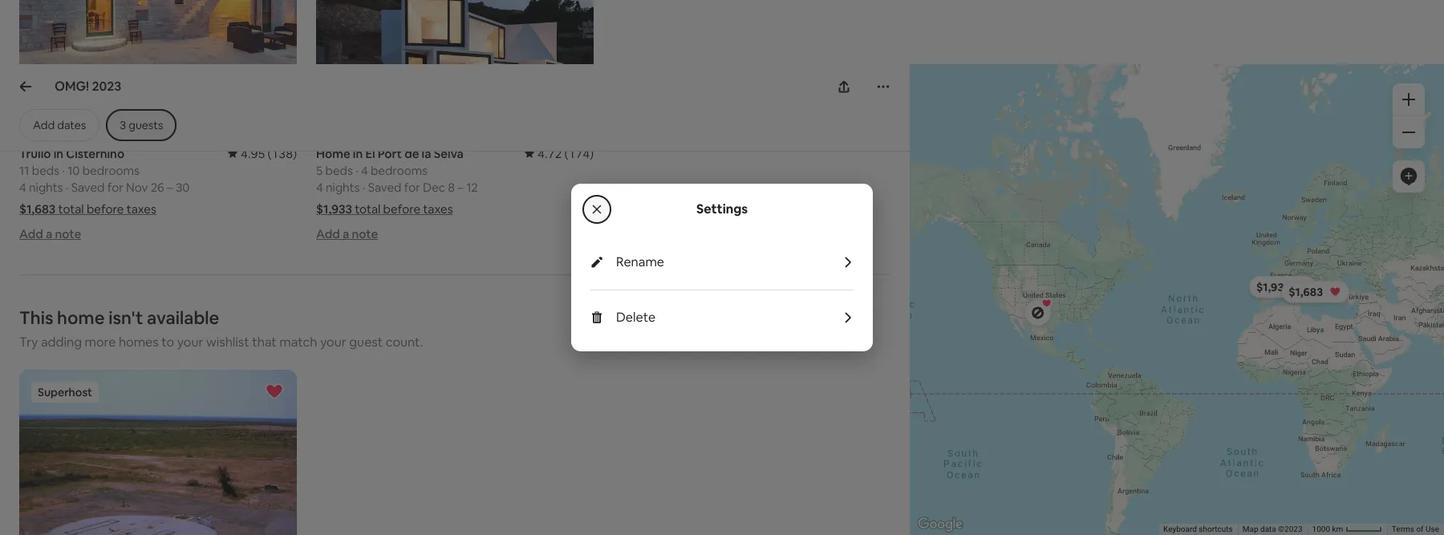 Task type: describe. For each thing, give the bounding box(es) containing it.
for inside home in el port de la selva 5 beds · 4 bedrooms 4 nights · saved for dec 8 – 12 $1,933 total before taxes
[[404, 179, 420, 195]]

homes
[[119, 334, 159, 350]]

dec
[[423, 179, 445, 195]]

match
[[280, 334, 317, 350]]

before inside home in el port de la selva 5 beds · 4 bedrooms 4 nights · saved for dec 8 – 12 $1,933 total before taxes
[[383, 201, 421, 216]]

taxes inside home in el port de la selva 5 beds · 4 bedrooms 4 nights · saved for dec 8 – 12 $1,933 total before taxes
[[423, 201, 453, 216]]

guest count.
[[349, 334, 423, 350]]

this
[[19, 306, 53, 329]]

google map
including 3 saved stays. region
[[865, 0, 1444, 535]]

4.72
[[538, 146, 562, 161]]

$1,683 inside the $1,683 button
[[1289, 284, 1323, 299]]

isn't available
[[108, 306, 219, 329]]

4.95 out of 5 average rating,  138 reviews image
[[228, 146, 297, 161]]

$1,683 inside trullo in cisternino 11 beds · 10 bedrooms 4 nights · saved for nov 26 – 30 $1,683 total before taxes
[[19, 201, 56, 216]]

26
[[151, 179, 164, 195]]

saved inside home in el port de la selva 5 beds · 4 bedrooms 4 nights · saved for dec 8 – 12 $1,933 total before taxes
[[368, 179, 402, 195]]

map
[[1243, 525, 1259, 534]]

cisternino
[[66, 146, 124, 161]]

before inside trullo in cisternino 11 beds · 10 bedrooms 4 nights · saved for nov 26 – 30 $1,683 total before taxes
[[87, 201, 124, 216]]

keyboard shortcuts button
[[1164, 524, 1233, 535]]

a for $1,933
[[343, 226, 349, 241]]

remove from wishlist: place to stay in roswell image
[[265, 382, 284, 401]]

try
[[19, 334, 38, 350]]

trullo in cisternino 11 beds · 10 bedrooms 4 nights · saved for nov 26 – 30 $1,683 total before taxes
[[19, 146, 190, 216]]

2 horizontal spatial 4
[[361, 163, 368, 178]]

4.95 (138)
[[241, 146, 297, 161]]

data
[[1261, 525, 1277, 534]]

nov
[[126, 179, 148, 195]]

more
[[85, 334, 116, 350]]

that
[[252, 334, 277, 350]]

home in el port de la selva 5 beds · 4 bedrooms 4 nights · saved for dec 8 – 12 $1,933 total before taxes
[[316, 146, 478, 216]]

rename button
[[616, 254, 854, 270]]

shortcuts
[[1199, 525, 1233, 534]]

saved inside trullo in cisternino 11 beds · 10 bedrooms 4 nights · saved for nov 26 – 30 $1,683 total before taxes
[[71, 179, 105, 195]]

total inside trullo in cisternino 11 beds · 10 bedrooms 4 nights · saved for nov 26 – 30 $1,683 total before taxes
[[58, 201, 84, 216]]

keyboard shortcuts
[[1164, 525, 1233, 534]]

la
[[422, 146, 431, 161]]

– inside home in el port de la selva 5 beds · 4 bedrooms 4 nights · saved for dec 8 – 12 $1,933 total before taxes
[[458, 179, 464, 195]]

de
[[405, 146, 419, 161]]

– inside trullo in cisternino 11 beds · 10 bedrooms 4 nights · saved for nov 26 – 30 $1,683 total before taxes
[[167, 179, 173, 195]]

a for $1,683
[[46, 226, 52, 241]]

of
[[1417, 525, 1424, 534]]

(174)
[[565, 146, 594, 161]]

2 your from the left
[[320, 334, 346, 350]]

trullo
[[19, 146, 51, 161]]

add a note for $1,683
[[19, 226, 81, 241]]

selva
[[434, 146, 464, 161]]

beds inside trullo in cisternino 11 beds · 10 bedrooms 4 nights · saved for nov 26 – 30 $1,683 total before taxes
[[32, 163, 59, 178]]

4.72 out of 5 average rating,  174 reviews image
[[525, 146, 594, 161]]

in for 11 beds
[[54, 146, 63, 161]]

add a note for $1,933
[[316, 226, 378, 241]]

rename
[[616, 254, 664, 270]]

beds inside home in el port de la selva 5 beds · 4 bedrooms 4 nights · saved for dec 8 – 12 $1,933 total before taxes
[[325, 163, 353, 178]]



Task type: vqa. For each thing, say whether or not it's contained in the screenshot.
Terms of Use link
yes



Task type: locate. For each thing, give the bounding box(es) containing it.
0 horizontal spatial $1,683
[[19, 201, 56, 216]]

1 horizontal spatial your
[[320, 334, 346, 350]]

settings dialog
[[571, 184, 873, 351]]

·
[[62, 163, 65, 178], [356, 163, 358, 178], [66, 179, 68, 195], [363, 179, 365, 195]]

4 down el
[[361, 163, 368, 178]]

$1,683
[[19, 201, 56, 216], [1289, 284, 1323, 299]]

1 horizontal spatial before
[[383, 201, 421, 216]]

2 for from the left
[[404, 179, 420, 195]]

2 before from the left
[[383, 201, 421, 216]]

10
[[68, 163, 80, 178]]

1000 km
[[1312, 525, 1346, 534]]

in inside trullo in cisternino 11 beds · 10 bedrooms 4 nights · saved for nov 26 – 30 $1,683 total before taxes
[[54, 146, 63, 161]]

delete button
[[616, 309, 854, 326]]

beds
[[32, 163, 59, 178], [325, 163, 353, 178]]

1 horizontal spatial for
[[404, 179, 420, 195]]

saved
[[71, 179, 105, 195], [368, 179, 402, 195]]

0 horizontal spatial a
[[46, 226, 52, 241]]

for left nov
[[107, 179, 123, 195]]

note
[[55, 226, 81, 241], [352, 226, 378, 241]]

a
[[46, 226, 52, 241], [343, 226, 349, 241]]

add for trullo in cisternino 11 beds · 10 bedrooms 4 nights · saved for nov 26 – 30 $1,683 total before taxes
[[19, 226, 43, 241]]

zoom out image
[[1403, 126, 1416, 139]]

a down trullo in cisternino 11 beds · 10 bedrooms 4 nights · saved for nov 26 – 30 $1,683 total before taxes
[[46, 226, 52, 241]]

1 beds from the left
[[32, 163, 59, 178]]

for
[[107, 179, 123, 195], [404, 179, 420, 195]]

bedrooms down the cisternino
[[82, 163, 140, 178]]

taxes down nov
[[127, 201, 156, 216]]

bedrooms inside trullo in cisternino 11 beds · 10 bedrooms 4 nights · saved for nov 26 – 30 $1,683 total before taxes
[[82, 163, 140, 178]]

0 horizontal spatial before
[[87, 201, 124, 216]]

$1,933 inside home in el port de la selva 5 beds · 4 bedrooms 4 nights · saved for dec 8 – 12 $1,933 total before taxes
[[316, 201, 352, 216]]

wishlist
[[206, 334, 249, 350]]

add for home in el port de la selva 5 beds · 4 bedrooms 4 nights · saved for dec 8 – 12 $1,933 total before taxes
[[316, 226, 340, 241]]

1 vertical spatial $1,683
[[1289, 284, 1323, 299]]

bedrooms
[[82, 163, 140, 178], [371, 163, 428, 178]]

port
[[378, 146, 402, 161]]

before down de
[[383, 201, 421, 216]]

nights down 11
[[29, 179, 63, 195]]

1 horizontal spatial add a note
[[316, 226, 378, 241]]

group
[[19, 370, 297, 535]]

add a note button down 5
[[316, 226, 378, 241]]

note down home in el port de la selva 5 beds · 4 bedrooms 4 nights · saved for dec 8 – 12 $1,933 total before taxes
[[352, 226, 378, 241]]

1 horizontal spatial a
[[343, 226, 349, 241]]

terms
[[1392, 525, 1415, 534]]

0 horizontal spatial for
[[107, 179, 123, 195]]

$1,933 button
[[1249, 275, 1317, 298]]

nights inside home in el port de la selva 5 beds · 4 bedrooms 4 nights · saved for dec 8 – 12 $1,933 total before taxes
[[326, 179, 360, 195]]

$1,683 button
[[1282, 280, 1350, 303]]

taxes inside trullo in cisternino 11 beds · 10 bedrooms 4 nights · saved for nov 26 – 30 $1,683 total before taxes
[[127, 201, 156, 216]]

1 a from the left
[[46, 226, 52, 241]]

0 vertical spatial $1,683
[[19, 201, 56, 216]]

use
[[1426, 525, 1440, 534]]

1 add from the left
[[19, 226, 43, 241]]

home
[[57, 306, 105, 329]]

settings
[[696, 201, 748, 217]]

1 your from the left
[[177, 334, 203, 350]]

12
[[466, 179, 478, 195]]

keyboard
[[1164, 525, 1197, 534]]

add a note
[[19, 226, 81, 241], [316, 226, 378, 241]]

in
[[54, 146, 63, 161], [353, 146, 363, 161]]

total down el
[[355, 201, 381, 216]]

saved down port
[[368, 179, 402, 195]]

(138)
[[268, 146, 297, 161]]

0 horizontal spatial add
[[19, 226, 43, 241]]

1 horizontal spatial $1,933
[[1257, 279, 1291, 294]]

nights inside trullo in cisternino 11 beds · 10 bedrooms 4 nights · saved for nov 26 – 30 $1,683 total before taxes
[[29, 179, 63, 195]]

bedrooms inside home in el port de la selva 5 beds · 4 bedrooms 4 nights · saved for dec 8 – 12 $1,933 total before taxes
[[371, 163, 428, 178]]

0 horizontal spatial add a note
[[19, 226, 81, 241]]

0 horizontal spatial saved
[[71, 179, 105, 195]]

nights down home
[[326, 179, 360, 195]]

zoom in image
[[1403, 93, 1416, 106]]

2 in from the left
[[353, 146, 363, 161]]

4.72 (174)
[[538, 146, 594, 161]]

4 down 11
[[19, 179, 26, 195]]

taxes down 'dec'
[[423, 201, 453, 216]]

2 add a note from the left
[[316, 226, 378, 241]]

add a note down 5
[[316, 226, 378, 241]]

1 horizontal spatial saved
[[368, 179, 402, 195]]

1 for from the left
[[107, 179, 123, 195]]

2 add from the left
[[316, 226, 340, 241]]

terms of use link
[[1392, 525, 1440, 534]]

11
[[19, 163, 29, 178]]

your right match
[[320, 334, 346, 350]]

total
[[58, 201, 84, 216], [355, 201, 381, 216]]

4 inside trullo in cisternino 11 beds · 10 bedrooms 4 nights · saved for nov 26 – 30 $1,683 total before taxes
[[19, 179, 26, 195]]

2 saved from the left
[[368, 179, 402, 195]]

2 – from the left
[[458, 179, 464, 195]]

1 horizontal spatial –
[[458, 179, 464, 195]]

1 horizontal spatial note
[[352, 226, 378, 241]]

map data ©2023
[[1243, 525, 1303, 534]]

0 horizontal spatial add a note button
[[19, 226, 81, 241]]

0 horizontal spatial total
[[58, 201, 84, 216]]

2 total from the left
[[355, 201, 381, 216]]

– right '8'
[[458, 179, 464, 195]]

total inside home in el port de la selva 5 beds · 4 bedrooms 4 nights · saved for dec 8 – 12 $1,933 total before taxes
[[355, 201, 381, 216]]

$1,933 inside $1,933 button
[[1257, 279, 1291, 294]]

– right 26
[[167, 179, 173, 195]]

google image
[[914, 514, 967, 535]]

1 horizontal spatial add a note button
[[316, 226, 378, 241]]

add a note button down the 10
[[19, 226, 81, 241]]

1 bedrooms from the left
[[82, 163, 140, 178]]

2 bedrooms from the left
[[371, 163, 428, 178]]

4
[[361, 163, 368, 178], [19, 179, 26, 195], [316, 179, 323, 195]]

note for $1,933
[[352, 226, 378, 241]]

2 note from the left
[[352, 226, 378, 241]]

1000
[[1312, 525, 1331, 534]]

1 nights from the left
[[29, 179, 63, 195]]

$1,933
[[316, 201, 352, 216], [1257, 279, 1291, 294]]

©2023
[[1279, 525, 1303, 534]]

beds down home
[[325, 163, 353, 178]]

0 horizontal spatial note
[[55, 226, 81, 241]]

2 a from the left
[[343, 226, 349, 241]]

1 taxes from the left
[[127, 201, 156, 216]]

bedrooms down port
[[371, 163, 428, 178]]

0 horizontal spatial in
[[54, 146, 63, 161]]

30
[[176, 179, 190, 195]]

in for 5 beds
[[353, 146, 363, 161]]

0 horizontal spatial nights
[[29, 179, 63, 195]]

0 horizontal spatial $1,933
[[316, 201, 352, 216]]

add a note button
[[19, 226, 81, 241], [316, 226, 378, 241]]

0 horizontal spatial 4
[[19, 179, 26, 195]]

a down home in el port de la selva 5 beds · 4 bedrooms 4 nights · saved for dec 8 – 12 $1,933 total before taxes
[[343, 226, 349, 241]]

1 – from the left
[[167, 179, 173, 195]]

for inside trullo in cisternino 11 beds · 10 bedrooms 4 nights · saved for nov 26 – 30 $1,683 total before taxes
[[107, 179, 123, 195]]

1 horizontal spatial bedrooms
[[371, 163, 428, 178]]

add a note button for $1,683
[[19, 226, 81, 241]]

add a note button for $1,933
[[316, 226, 378, 241]]

in left el
[[353, 146, 363, 161]]

add down 11
[[19, 226, 43, 241]]

nights
[[29, 179, 63, 195], [326, 179, 360, 195]]

4.95
[[241, 146, 265, 161]]

1 horizontal spatial beds
[[325, 163, 353, 178]]

taxes
[[127, 201, 156, 216], [423, 201, 453, 216]]

8
[[448, 179, 455, 195]]

your right to
[[177, 334, 203, 350]]

1 horizontal spatial 4
[[316, 179, 323, 195]]

note down the 10
[[55, 226, 81, 241]]

1 vertical spatial $1,933
[[1257, 279, 1291, 294]]

0 horizontal spatial beds
[[32, 163, 59, 178]]

1 horizontal spatial nights
[[326, 179, 360, 195]]

km
[[1332, 525, 1344, 534]]

2 nights from the left
[[326, 179, 360, 195]]

0 vertical spatial $1,933
[[316, 201, 352, 216]]

your
[[177, 334, 203, 350], [320, 334, 346, 350]]

terms of use
[[1392, 525, 1440, 534]]

1000 km button
[[1308, 524, 1387, 535]]

2 add a note button from the left
[[316, 226, 378, 241]]

note for $1,683
[[55, 226, 81, 241]]

to
[[161, 334, 174, 350]]

1 in from the left
[[54, 146, 63, 161]]

1 add a note from the left
[[19, 226, 81, 241]]

this home isn't available try adding more homes to your wishlist that match your guest count.
[[19, 306, 423, 350]]

before
[[87, 201, 124, 216], [383, 201, 421, 216]]

saved down the 10
[[71, 179, 105, 195]]

total down the 10
[[58, 201, 84, 216]]

5
[[316, 163, 323, 178]]

in inside home in el port de la selva 5 beds · 4 bedrooms 4 nights · saved for dec 8 – 12 $1,933 total before taxes
[[353, 146, 363, 161]]

in right trullo on the left top of the page
[[54, 146, 63, 161]]

delete
[[616, 309, 656, 326]]

1 saved from the left
[[71, 179, 105, 195]]

1 horizontal spatial add
[[316, 226, 340, 241]]

1 before from the left
[[87, 201, 124, 216]]

add down 5
[[316, 226, 340, 241]]

add a note down the 10
[[19, 226, 81, 241]]

1 add a note button from the left
[[19, 226, 81, 241]]

add
[[19, 226, 43, 241], [316, 226, 340, 241]]

1 total from the left
[[58, 201, 84, 216]]

home
[[316, 146, 350, 161]]

1 horizontal spatial taxes
[[423, 201, 453, 216]]

–
[[167, 179, 173, 195], [458, 179, 464, 195]]

1 horizontal spatial in
[[353, 146, 363, 161]]

2 beds from the left
[[325, 163, 353, 178]]

el
[[365, 146, 375, 161]]

1 horizontal spatial $1,683
[[1289, 284, 1323, 299]]

for left 'dec'
[[404, 179, 420, 195]]

adding
[[41, 334, 82, 350]]

1 note from the left
[[55, 226, 81, 241]]

2 taxes from the left
[[423, 201, 453, 216]]

1 horizontal spatial total
[[355, 201, 381, 216]]

0 horizontal spatial your
[[177, 334, 203, 350]]

0 horizontal spatial taxes
[[127, 201, 156, 216]]

0 horizontal spatial –
[[167, 179, 173, 195]]

add a place to the map image
[[1399, 167, 1419, 186]]

before down the cisternino
[[87, 201, 124, 216]]

4 down 5
[[316, 179, 323, 195]]

0 horizontal spatial bedrooms
[[82, 163, 140, 178]]

beds down trullo on the left top of the page
[[32, 163, 59, 178]]



